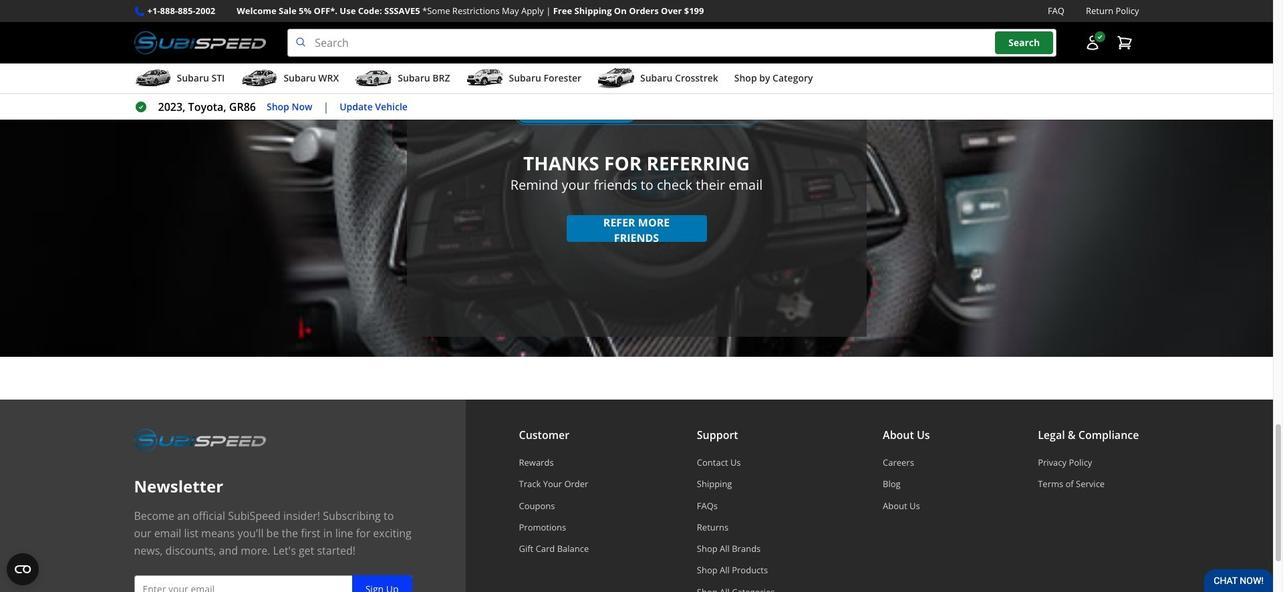 Task type: vqa. For each thing, say whether or not it's contained in the screenshot.
DEALS image
no



Task type: describe. For each thing, give the bounding box(es) containing it.
Enter your email text field
[[134, 576, 412, 592]]

a subaru wrx thumbnail image image
[[241, 68, 278, 88]]

button image
[[1085, 35, 1101, 51]]

open widget image
[[7, 554, 39, 586]]



Task type: locate. For each thing, give the bounding box(es) containing it.
heading
[[434, 150, 840, 176]]

a subaru forester thumbnail image image
[[466, 68, 504, 88]]

1 subispeed logo image from the top
[[134, 29, 266, 57]]

a subaru sti thumbnail image image
[[134, 68, 171, 88]]

1 vertical spatial subispeed logo image
[[134, 427, 266, 455]]

alert
[[434, 129, 840, 263]]

subispeed logo image
[[134, 29, 266, 57], [134, 427, 266, 455]]

0 vertical spatial subispeed logo image
[[134, 29, 266, 57]]

2 subispeed logo image from the top
[[134, 427, 266, 455]]

a subaru crosstrek thumbnail image image
[[598, 68, 635, 88]]

search input field
[[288, 29, 1057, 57]]

a subaru brz thumbnail image image
[[355, 68, 393, 88]]



